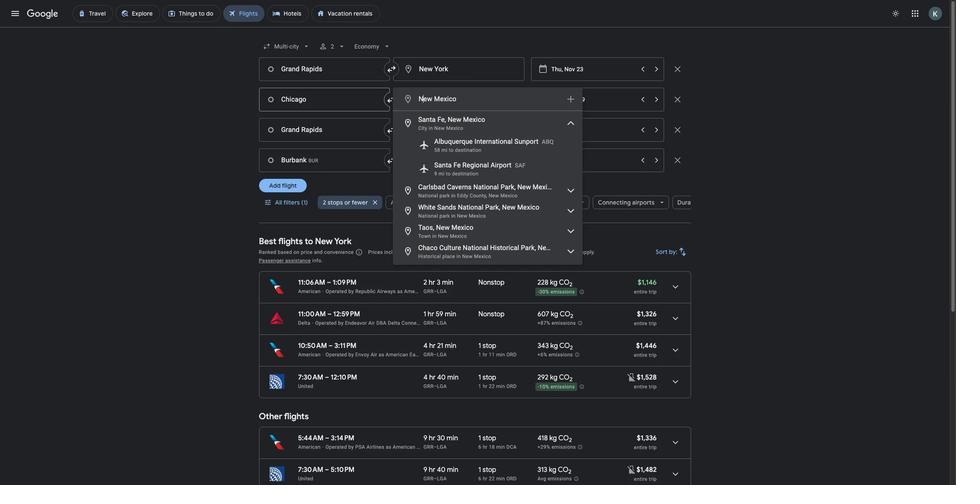 Task type: vqa. For each thing, say whether or not it's contained in the screenshot.


Task type: describe. For each thing, give the bounding box(es) containing it.
airlines inside popup button
[[391, 199, 412, 206]]

Departure time: 7:30 AM. text field
[[298, 466, 323, 474]]

+29% emissions
[[538, 445, 576, 450]]

418 kg co 2
[[538, 434, 572, 444]]

3
[[437, 279, 441, 287]]

2 inside 228 kg co 2
[[570, 281, 573, 288]]

list box containing santa fe, new mexico
[[393, 111, 583, 265]]

airlines inside main content
[[367, 444, 385, 450]]

2 inside 2 hr 3 min grr – lga
[[424, 279, 427, 287]]

313
[[538, 466, 548, 474]]

american right the envoy
[[386, 352, 408, 358]]

228
[[538, 279, 549, 287]]

12:59 pm
[[333, 310, 360, 319]]

airlines button
[[386, 192, 426, 213]]

town
[[418, 233, 431, 239]]

2 delta from the left
[[388, 320, 400, 326]]

10:50 am – 3:11 pm
[[298, 342, 357, 350]]

hr inside 4 hr 21 min grr – lga
[[429, 342, 436, 350]]

american down '5:44 am'
[[298, 444, 321, 450]]

price
[[301, 249, 313, 255]]

kg for 343
[[551, 342, 558, 350]]

national for culture
[[463, 244, 489, 252]]

total duration 2 hr 3 min. element
[[424, 279, 479, 288]]

airport
[[491, 161, 512, 169]]

total duration 4 hr 40 min. element
[[424, 374, 479, 383]]

prices include required taxes + fees for 2 passengers. optional charges and bag fees may apply. passenger assistance
[[259, 249, 595, 264]]

1 for 1 hr 59 min grr – lga
[[424, 310, 426, 319]]

kg for 228
[[550, 279, 558, 287]]

main content containing best flights to new york
[[259, 230, 691, 485]]

Arrival time: 1:09 PM. text field
[[333, 279, 357, 287]]

dca
[[507, 444, 517, 450]]

county,
[[470, 193, 487, 199]]

new right "county," in the top of the page
[[489, 193, 499, 199]]

22 for 4 hr 40 min
[[489, 384, 495, 390]]

9 inside santa fe regional airport saf 9 mi to destination
[[434, 171, 437, 177]]

new inside main content
[[315, 236, 333, 247]]

swap origin and destination. image for remove flight from burbank to grand rapids on thu, dec 7 image
[[387, 155, 397, 165]]

2 inside popup button
[[323, 199, 326, 206]]

emissions for 343
[[549, 352, 573, 358]]

other flights
[[259, 412, 309, 422]]

leaves gerald r. ford international airport at 11:00 am on thursday, november 23 and arrives at laguardia airport at 12:59 pm on thursday, november 23. element
[[298, 310, 360, 319]]

lga for 1 hr 59 min
[[437, 320, 447, 326]]

5:10 pm
[[331, 466, 355, 474]]

2 hr 3 min grr – lga
[[424, 279, 454, 295]]

albuquerque international sunport (abq) option
[[393, 133, 583, 157]]

grr for 2 hr 3 min
[[424, 289, 434, 295]]

entire trip for $1,528
[[634, 384, 657, 390]]

min inside 1 stop 1 hr 11 min ord
[[496, 352, 505, 358]]

white sands national park, new mexico option
[[393, 201, 583, 221]]

2 inside 343 kg co 2
[[570, 345, 573, 352]]

– inside 4 hr 21 min grr – lga
[[434, 352, 437, 358]]

292
[[538, 374, 549, 382]]

4 for 4 hr 21 min
[[424, 342, 428, 350]]

1 left 11
[[479, 352, 482, 358]]

santa for fe
[[434, 161, 452, 169]]

in inside chaco culture national historical park, new mexico historical place in new mexico
[[457, 254, 461, 260]]

american down departure time: 10:50 am. text box
[[298, 352, 321, 358]]

by:
[[669, 248, 678, 256]]

new down eddy
[[457, 213, 468, 219]]

entire for $1,326
[[634, 321, 648, 327]]

or
[[345, 199, 351, 206]]

destination inside albuquerque international sunport abq 58 mi to destination
[[455, 147, 482, 153]]

6 trip from the top
[[649, 477, 657, 482]]

hr inside 9 hr 40 min grr – lga
[[429, 466, 436, 474]]

– inside 4 hr 40 min grr – lga
[[434, 384, 437, 390]]

343
[[538, 342, 549, 350]]

228 kg co 2
[[538, 279, 573, 288]]

stop for 9 hr 30 min
[[483, 434, 496, 443]]

add flight button
[[259, 179, 307, 192]]

4 trip from the top
[[649, 384, 657, 390]]

duration button
[[673, 192, 716, 213]]

new up times popup button
[[518, 183, 531, 191]]

2 inside '607 kg co 2'
[[571, 313, 574, 320]]

by down 12:59 pm text box
[[338, 320, 344, 326]]

optional
[[497, 249, 517, 255]]

layover (1 of 1) is a 6 hr 22 min layover at o'hare international airport in chicago. element
[[479, 476, 533, 482]]

american down 11:06 am
[[298, 289, 321, 295]]

11:06 am
[[298, 279, 325, 287]]

best flights to new york
[[259, 236, 352, 247]]

flight
[[282, 182, 297, 190]]

0 horizontal spatial historical
[[418, 254, 441, 260]]

bag fees button
[[548, 249, 569, 255]]

entire for $1,146
[[634, 289, 648, 295]]

national down carlsbad
[[418, 193, 438, 199]]

operated down 11:00 am – 12:59 pm
[[315, 320, 337, 326]]

add flight
[[269, 182, 297, 190]]

apply.
[[581, 249, 595, 255]]

40 for 9
[[437, 466, 446, 474]]

endeavor
[[345, 320, 367, 326]]

– inside "7:30 am – 12:10 pm united"
[[325, 374, 329, 382]]

learn more about ranking image
[[356, 249, 363, 256]]

eagle for 4
[[410, 352, 423, 358]]

hr inside 1 stop 1 hr 22 min ord
[[483, 384, 488, 390]]

grr for 9 hr 30 min
[[424, 444, 434, 450]]

2 inside 292 kg co 2
[[570, 376, 573, 383]]

ranked
[[259, 249, 276, 255]]

sort by: button
[[652, 242, 691, 262]]

Departure text field
[[552, 149, 635, 172]]

+87% emissions
[[538, 320, 576, 326]]

united for 5:10 pm
[[298, 476, 313, 482]]

min inside 1 hr 59 min grr – lga
[[445, 310, 456, 319]]

by for 3:11 pm
[[349, 352, 354, 358]]

lga for 4 hr 21 min
[[437, 352, 447, 358]]

psa
[[355, 444, 365, 450]]

to inside santa fe regional airport saf 9 mi to destination
[[446, 171, 451, 177]]

swap origin and destination. image for remove flight from chicago to grand rapids on wed, nov 29 'icon'
[[387, 95, 397, 105]]

chaco
[[418, 244, 438, 252]]

-30% emissions
[[538, 289, 575, 295]]

1:09 pm
[[333, 279, 357, 287]]

new down fe,
[[434, 125, 445, 131]]

santa fe regional airport (saf) option
[[393, 157, 583, 181]]

Arrival time: 12:59 PM. text field
[[333, 310, 360, 319]]

1 for 1 stop 1 hr 22 min ord
[[479, 374, 481, 382]]

trip for $1,326
[[649, 321, 657, 327]]

new right for
[[462, 254, 473, 260]]

kg for 313
[[549, 466, 557, 474]]

leaves gerald r. ford international airport at 7:30 am on thursday, november 23 and arrives at laguardia airport at 12:10 pm on thursday, november 23. element
[[298, 374, 357, 382]]

– left 12:59 pm
[[328, 310, 332, 319]]

american right airways
[[404, 289, 427, 295]]

destination inside santa fe regional airport saf 9 mi to destination
[[452, 171, 479, 177]]

9 for 30
[[424, 434, 427, 443]]

2 inside popup button
[[331, 43, 334, 50]]

min inside 9 hr 40 min grr – lga
[[447, 466, 459, 474]]

1528 US dollars text field
[[637, 374, 657, 382]]

Arrival time: 12:10 PM. text field
[[331, 374, 357, 382]]

carlsbad caverns national park, new mexico national park in eddy county, new mexico
[[418, 183, 555, 199]]

mi inside santa fe regional airport saf 9 mi to destination
[[439, 171, 445, 177]]

taxes
[[424, 249, 437, 255]]

leaves gerald r. ford international airport at 7:30 am on thursday, november 23 and arrives at laguardia airport at 5:10 pm on thursday, november 23. element
[[298, 466, 355, 474]]

in inside santa fe, new mexico city in new mexico
[[429, 125, 433, 131]]

park, for caverns
[[501, 183, 516, 191]]

ord for 343
[[507, 352, 517, 358]]

2 inside "418 kg co 2"
[[569, 437, 572, 444]]

air for as
[[371, 352, 377, 358]]

5:44 am
[[298, 434, 324, 443]]

national for caverns
[[473, 183, 499, 191]]

– inside 9 hr 40 min grr – lga
[[434, 476, 437, 482]]

new up the culture
[[438, 233, 449, 239]]

$1,326 entire trip
[[634, 310, 657, 327]]

min inside the 1 stop 6 hr 22 min ord
[[496, 476, 505, 482]]

by for 1:09 pm
[[349, 289, 354, 295]]

343 kg co 2
[[538, 342, 573, 352]]

loading results progress bar
[[0, 27, 950, 29]]

3:14 pm
[[331, 434, 354, 443]]

emissions for 313
[[548, 476, 572, 482]]

7:30 am – 12:10 pm united
[[298, 374, 357, 390]]

nonstop flight. element for 2 hr 3 min
[[479, 279, 505, 288]]

national for sands
[[458, 203, 484, 211]]

remove flight from chicago to grand rapids on wed, nov 29 image
[[673, 95, 683, 105]]

new right fe,
[[448, 116, 462, 124]]

filters
[[283, 199, 300, 206]]

grr for 4 hr 21 min
[[424, 352, 434, 358]]

ord for 313
[[507, 476, 517, 482]]

leaves gerald r. ford international airport at 11:06 am on thursday, november 23 and arrives at laguardia airport at 1:09 pm on thursday, november 23. element
[[298, 279, 357, 287]]

park for caverns
[[440, 193, 450, 199]]

kg for 607
[[551, 310, 559, 319]]

– inside 1 hr 59 min grr – lga
[[434, 320, 437, 326]]

national down white
[[418, 213, 438, 219]]

passenger assistance button
[[259, 258, 311, 264]]

fe,
[[438, 116, 446, 124]]

22 for 9 hr 40 min
[[489, 476, 495, 482]]

price button
[[466, 196, 500, 209]]

dba
[[376, 320, 387, 326]]

taos, new mexico town in new mexico
[[418, 224, 474, 239]]

lga for 2 hr 3 min
[[437, 289, 447, 295]]

connecting airports button
[[593, 192, 669, 213]]

1 stop flight. element for 9 hr 30 min
[[479, 434, 496, 444]]

entire for $1,336
[[634, 445, 648, 451]]

– inside 2 hr 3 min grr – lga
[[434, 289, 437, 295]]

carlsbad caverns national park, new mexico option
[[393, 181, 583, 201]]

new right the taos, on the top of the page
[[436, 224, 450, 232]]

flight details. leaves gerald r. ford international airport at 5:44 am on thursday, november 23 and arrives at laguardia airport at 3:14 pm on thursday, november 23. image
[[665, 433, 686, 453]]

10:50 am
[[298, 342, 327, 350]]

layover (1 of 1) is a 1 hr 22 min layover at o'hare international airport in chicago. element
[[479, 383, 533, 390]]

toggle nearby airports for chaco culture national historical park, new mexico image
[[566, 246, 576, 257]]

11
[[489, 352, 495, 358]]

times
[[508, 199, 525, 206]]

292 kg co 2
[[538, 374, 573, 383]]

park, for sands
[[485, 203, 500, 211]]

remove flight from grand rapids to new york on thu, nov 23 image
[[673, 64, 683, 74]]

stop for 4 hr 40 min
[[483, 374, 496, 382]]

none search field containing santa fe, new mexico
[[259, 36, 716, 265]]

Where else? text field
[[418, 89, 561, 109]]

white
[[418, 203, 436, 211]]

9 for 40
[[424, 466, 427, 474]]

times button
[[503, 196, 539, 209]]

caverns
[[447, 183, 472, 191]]

607 kg co 2
[[538, 310, 574, 320]]

required
[[403, 249, 422, 255]]

kg for 418
[[550, 434, 557, 443]]

departure text field for remove flight from grand rapids to burbank on sun, dec 3 'icon'
[[552, 119, 635, 141]]

– left 3:14 pm text box
[[325, 434, 329, 443]]

to inside main content
[[305, 236, 313, 247]]

1 stop 1 hr 11 min ord
[[479, 342, 517, 358]]

$1,336 entire trip
[[634, 434, 657, 451]]

sort by:
[[656, 248, 678, 256]]

airports
[[632, 199, 655, 206]]

- for 292
[[538, 384, 540, 390]]

in inside carlsbad caverns national park, new mexico national park in eddy county, new mexico
[[451, 193, 456, 199]]

6 for 9 hr 30 min
[[479, 444, 482, 450]]

culture
[[439, 244, 461, 252]]

american left 9 hr 30 min grr – lga
[[393, 444, 415, 450]]

fe
[[454, 161, 461, 169]]

hr inside 1 hr 59 min grr – lga
[[428, 310, 434, 319]]

30
[[437, 434, 445, 443]]

trip for $1,336
[[649, 445, 657, 451]]

Departure time: 7:30 AM. text field
[[298, 374, 323, 382]]

min inside 4 hr 21 min grr – lga
[[445, 342, 456, 350]]

$1,326
[[637, 310, 657, 319]]

eagle for 9
[[417, 444, 430, 450]]

grr for 1 hr 59 min
[[424, 320, 434, 326]]

min inside 2 hr 3 min grr – lga
[[442, 279, 454, 287]]

2 fees from the left
[[559, 249, 569, 255]]

enter your destination dialog
[[393, 87, 583, 265]]

-10% emissions
[[538, 384, 575, 390]]

$1,146
[[638, 279, 657, 287]]

– left 3:11 pm
[[329, 342, 333, 350]]

chaco culture national historical park, new mexico historical place in new mexico
[[418, 244, 575, 260]]

2 inside 313 kg co 2
[[569, 469, 572, 476]]

stops
[[328, 199, 343, 206]]

stop for 4 hr 21 min
[[483, 342, 496, 350]]

58
[[434, 147, 440, 153]]

1 down total duration 4 hr 40 min. element
[[479, 384, 482, 390]]



Task type: locate. For each thing, give the bounding box(es) containing it.
40 down 4 hr 21 min grr – lga
[[437, 374, 446, 382]]

3 stop from the top
[[483, 434, 496, 443]]

1 up layover (1 of 1) is a 1 hr 22 min layover at o'hare international airport in chicago. element
[[479, 374, 481, 382]]

entire inside '$1,336 entire trip'
[[634, 445, 648, 451]]

ord for 292
[[507, 384, 517, 390]]

0 vertical spatial mi
[[442, 147, 448, 153]]

lga for 9 hr 30 min
[[437, 444, 447, 450]]

grr down total duration 9 hr 40 min. element
[[424, 476, 434, 482]]

6 grr from the top
[[424, 476, 434, 482]]

22 inside 1 stop 1 hr 22 min ord
[[489, 384, 495, 390]]

co inside 292 kg co 2
[[559, 374, 570, 382]]

6 entire from the top
[[634, 477, 648, 482]]

2 united from the top
[[298, 476, 313, 482]]

and inside prices include required taxes + fees for 2 passengers. optional charges and bag fees may apply. passenger assistance
[[538, 249, 547, 255]]

by down 1:09 pm
[[349, 289, 354, 295]]

operated for 3:11 pm
[[326, 352, 347, 358]]

Departure text field
[[552, 58, 635, 81], [552, 88, 635, 111], [552, 119, 635, 141]]

1 vertical spatial santa
[[434, 161, 452, 169]]

min right 3
[[442, 279, 454, 287]]

1 vertical spatial ord
[[507, 384, 517, 390]]

0 horizontal spatial and
[[314, 249, 323, 255]]

1 grr from the top
[[424, 289, 434, 295]]

1 for 1 stop 6 hr 18 min dca
[[479, 434, 481, 443]]

1 vertical spatial park,
[[485, 203, 500, 211]]

5 trip from the top
[[649, 445, 657, 451]]

operated for 1:09 pm
[[326, 289, 347, 295]]

1 vertical spatial to
[[446, 171, 451, 177]]

1 inside 1 hr 59 min grr – lga
[[424, 310, 426, 319]]

9 hr 40 min grr – lga
[[424, 466, 459, 482]]

international
[[475, 138, 513, 146]]

departure text field for remove flight from grand rapids to new york on thu, nov 23 image
[[552, 58, 635, 81]]

2 grr from the top
[[424, 320, 434, 326]]

2 vertical spatial park,
[[521, 244, 536, 252]]

co for 228
[[559, 279, 570, 287]]

park, inside carlsbad caverns national park, new mexico national park in eddy county, new mexico
[[501, 183, 516, 191]]

emissions down '607 kg co 2'
[[552, 320, 576, 326]]

0 vertical spatial flights
[[278, 236, 303, 247]]

1 horizontal spatial and
[[538, 249, 547, 255]]

0 horizontal spatial park,
[[485, 203, 500, 211]]

0 vertical spatial historical
[[490, 244, 519, 252]]

– inside 7:30 am – 5:10 pm united
[[325, 466, 329, 474]]

park, inside chaco culture national historical park, new mexico historical place in new mexico
[[521, 244, 536, 252]]

destination
[[455, 147, 482, 153], [452, 171, 479, 177]]

price
[[471, 199, 486, 206]]

albuquerque international sunport abq 58 mi to destination
[[434, 138, 554, 153]]

as for 4 hr 21 min
[[379, 352, 384, 358]]

1 horizontal spatial fees
[[559, 249, 569, 255]]

– down total duration 4 hr 21 min. element at the bottom of the page
[[434, 352, 437, 358]]

+29%
[[538, 445, 550, 450]]

7:30 am inside "7:30 am – 12:10 pm united"
[[298, 374, 323, 382]]

place
[[443, 254, 455, 260]]

3 lga from the top
[[437, 352, 447, 358]]

0 vertical spatial 4
[[424, 342, 428, 350]]

nonstop for 2 hr 3 min
[[479, 279, 505, 287]]

emissions for 607
[[552, 320, 576, 326]]

4 lga from the top
[[437, 384, 447, 390]]

1 stop from the top
[[483, 342, 496, 350]]

10%
[[540, 384, 549, 390]]

0 vertical spatial destination
[[455, 147, 482, 153]]

5 lga from the top
[[437, 444, 447, 450]]

santa inside santa fe, new mexico city in new mexico
[[418, 116, 436, 124]]

4 inside 4 hr 21 min grr – lga
[[424, 342, 428, 350]]

2 vertical spatial ord
[[507, 476, 517, 482]]

this price for this flight doesn't include overhead bin access. if you need a carry-on bag, use the bags filter to update prices. image down '$1,336 entire trip'
[[627, 465, 637, 475]]

santa inside santa fe regional airport saf 9 mi to destination
[[434, 161, 452, 169]]

by down 3:11 pm text field
[[349, 352, 354, 358]]

+6% emissions
[[538, 352, 573, 358]]

1 vertical spatial swap origin and destination. image
[[387, 155, 397, 165]]

3 ord from the top
[[507, 476, 517, 482]]

hr inside the 1 stop 6 hr 22 min ord
[[483, 476, 488, 482]]

- down "292"
[[538, 384, 540, 390]]

2 7:30 am from the top
[[298, 466, 323, 474]]

operated for 3:14 pm
[[326, 444, 347, 450]]

passenger
[[259, 258, 284, 264]]

lga inside 9 hr 30 min grr – lga
[[437, 444, 447, 450]]

charges
[[518, 249, 537, 255]]

1 nonstop from the top
[[479, 279, 505, 287]]

connecting
[[598, 199, 631, 206]]

trip for $1,146
[[649, 289, 657, 295]]

ranked based on price and convenience
[[259, 249, 354, 255]]

22 down 18
[[489, 476, 495, 482]]

6 inside the 1 stop 6 hr 22 min ord
[[479, 476, 482, 482]]

flight details. leaves gerald r. ford international airport at 7:30 am on thursday, november 23 and arrives at laguardia airport at 5:10 pm on thursday, november 23. image
[[665, 464, 686, 485]]

1 nonstop flight. element from the top
[[479, 279, 505, 288]]

1 and from the left
[[314, 249, 323, 255]]

for
[[454, 249, 461, 255]]

operated
[[326, 289, 347, 295], [315, 320, 337, 326], [326, 352, 347, 358], [326, 444, 347, 450]]

entire down 1326 us dollars text box
[[634, 321, 648, 327]]

hr inside 2 hr 3 min grr – lga
[[429, 279, 435, 287]]

lga inside 1 hr 59 min grr – lga
[[437, 320, 447, 326]]

emissions down 313 kg co 2
[[548, 476, 572, 482]]

hr left 18
[[483, 444, 488, 450]]

this price for this flight doesn't include overhead bin access. if you need a carry-on bag, use the bags filter to update prices. image down '$1,446 entire trip'
[[627, 372, 637, 383]]

departure text field up destination, select multiple airports icon
[[552, 58, 635, 81]]

nonstop flight. element up 1 stop 1 hr 11 min ord
[[479, 310, 505, 320]]

park inside carlsbad caverns national park, new mexico national park in eddy county, new mexico
[[440, 193, 450, 199]]

duration
[[678, 199, 702, 206]]

kg inside 313 kg co 2
[[549, 466, 557, 474]]

– right departure time: 7:30 am. text field at the left bottom of page
[[325, 374, 329, 382]]

stop up the layover (1 of 1) is a 6 hr 22 min layover at o'hare international airport in chicago. element
[[483, 466, 496, 474]]

trip down 1482 us dollars text box
[[649, 477, 657, 482]]

0 vertical spatial park,
[[501, 183, 516, 191]]

entire down 1482 us dollars text box
[[634, 477, 648, 482]]

5 entire from the top
[[634, 445, 648, 451]]

2 horizontal spatial as
[[397, 289, 403, 295]]

park, inside white sands national park, new mexico national park in new mexico
[[485, 203, 500, 211]]

min inside 1 stop 6 hr 18 min dca
[[496, 444, 505, 450]]

as for 9 hr 30 min
[[386, 444, 392, 450]]

fees
[[442, 249, 453, 255], [559, 249, 569, 255]]

4 left 21
[[424, 342, 428, 350]]

2 ord from the top
[[507, 384, 517, 390]]

connecting airports
[[598, 199, 655, 206]]

hr inside 1 stop 6 hr 18 min dca
[[483, 444, 488, 450]]

operated by envoy air as american eagle
[[326, 352, 423, 358]]

1 vertical spatial park
[[440, 213, 450, 219]]

other
[[259, 412, 282, 422]]

prices
[[368, 249, 383, 255]]

2 4 from the top
[[424, 374, 428, 382]]

2 vertical spatial as
[[386, 444, 392, 450]]

Departure time: 5:44 AM. text field
[[298, 434, 324, 443]]

4 grr from the top
[[424, 384, 434, 390]]

1 stop flight. element down 11
[[479, 374, 496, 383]]

1 stop flight. element for 4 hr 21 min
[[479, 342, 496, 352]]

to inside albuquerque international sunport abq 58 mi to destination
[[449, 147, 454, 153]]

hr inside 9 hr 30 min grr – lga
[[429, 434, 436, 443]]

flights for other
[[284, 412, 309, 422]]

2 nonstop flight. element from the top
[[479, 310, 505, 320]]

1 entire trip from the top
[[634, 384, 657, 390]]

6 for 9 hr 40 min
[[479, 476, 482, 482]]

0 vertical spatial swap origin and destination. image
[[387, 95, 397, 105]]

1 vertical spatial 22
[[489, 476, 495, 482]]

1 vertical spatial historical
[[418, 254, 441, 260]]

united inside "7:30 am – 12:10 pm united"
[[298, 384, 313, 390]]

1 vertical spatial flights
[[284, 412, 309, 422]]

national up "county," in the top of the page
[[473, 183, 499, 191]]

2 entire from the top
[[634, 321, 648, 327]]

lga inside 2 hr 3 min grr – lga
[[437, 289, 447, 295]]

bags button
[[430, 196, 463, 209]]

1 stop flight. element
[[479, 342, 496, 352], [479, 374, 496, 383], [479, 434, 496, 444], [479, 466, 496, 476]]

1 fees from the left
[[442, 249, 453, 255]]

$1,336
[[637, 434, 657, 443]]

1326 US dollars text field
[[637, 310, 657, 319]]

7:30 am inside 7:30 am – 5:10 pm united
[[298, 466, 323, 474]]

1 horizontal spatial park,
[[501, 183, 516, 191]]

stop up layover (1 of 1) is a 1 hr 22 min layover at o'hare international airport in chicago. element
[[483, 374, 496, 382]]

1 inside 1 stop 6 hr 18 min dca
[[479, 434, 481, 443]]

1 inside the 1 stop 6 hr 22 min ord
[[479, 466, 481, 474]]

sort
[[656, 248, 668, 256]]

nonstop for 1 hr 59 min
[[479, 310, 505, 319]]

kg inside 292 kg co 2
[[550, 374, 558, 382]]

flight details. leaves gerald r. ford international airport at 11:00 am on thursday, november 23 and arrives at laguardia airport at 12:59 pm on thursday, november 23. image
[[665, 309, 686, 329]]

0 vertical spatial as
[[397, 289, 403, 295]]

1 vertical spatial 9
[[424, 434, 427, 443]]

1 up layover (1 of 1) is a 1 hr 11 min layover at o'hare international airport in chicago. element
[[479, 342, 481, 350]]

9 left 30
[[424, 434, 427, 443]]

1 up the layover (1 of 1) is a 6 hr 22 min layover at o'hare international airport in chicago. element
[[479, 466, 481, 474]]

eagle for 2
[[428, 289, 441, 295]]

1 vertical spatial airlines
[[367, 444, 385, 450]]

all
[[275, 199, 282, 206]]

1 united from the top
[[298, 384, 313, 390]]

sands
[[437, 203, 456, 211]]

hr inside 4 hr 40 min grr – lga
[[429, 374, 436, 382]]

entire for $1,446
[[634, 352, 648, 358]]

4
[[424, 342, 428, 350], [424, 374, 428, 382]]

trip inside '$1,336 entire trip'
[[649, 445, 657, 451]]

11:06 am – 1:09 pm
[[298, 279, 357, 287]]

remove flight from burbank to grand rapids on thu, dec 7 image
[[673, 155, 683, 165]]

1 lga from the top
[[437, 289, 447, 295]]

min inside 1 stop 1 hr 22 min ord
[[496, 384, 505, 390]]

3 entire from the top
[[634, 352, 648, 358]]

layover (1 of 1) is a 6 hr 18 min layover at ronald reagan washington national airport in washington. element
[[479, 444, 533, 451]]

delta down 11:00 am
[[298, 320, 310, 326]]

1 vertical spatial united
[[298, 476, 313, 482]]

7:30 am down departure time: 10:50 am. text box
[[298, 374, 323, 382]]

include
[[384, 249, 402, 255]]

envoy
[[355, 352, 369, 358]]

0 vertical spatial 40
[[437, 374, 446, 382]]

passengers.
[[466, 249, 495, 255]]

united
[[298, 384, 313, 390], [298, 476, 313, 482]]

assistance
[[285, 258, 311, 264]]

 image
[[312, 320, 314, 326]]

stop up 18
[[483, 434, 496, 443]]

3 grr from the top
[[424, 352, 434, 358]]

regional
[[463, 161, 489, 169]]

1 delta from the left
[[298, 320, 310, 326]]

1482 US dollars text field
[[637, 466, 657, 474]]

city
[[418, 125, 427, 131]]

operated down 1:09 pm
[[326, 289, 347, 295]]

0 horizontal spatial fees
[[442, 249, 453, 255]]

hr left 30
[[429, 434, 436, 443]]

this price for this flight doesn't include overhead bin access. if you need a carry-on bag, use the bags filter to update prices. image for $1,482
[[627, 465, 637, 475]]

united for 12:10 pm
[[298, 384, 313, 390]]

santa up the city
[[418, 116, 436, 124]]

0 vertical spatial eagle
[[428, 289, 441, 295]]

change appearance image
[[886, 3, 906, 24]]

grr inside 4 hr 21 min grr – lga
[[424, 352, 434, 358]]

1 vertical spatial entire trip
[[634, 477, 657, 482]]

may
[[570, 249, 580, 255]]

7:30 am – 5:10 pm united
[[298, 466, 355, 482]]

grr inside 1 hr 59 min grr – lga
[[424, 320, 434, 326]]

2 vertical spatial eagle
[[417, 444, 430, 450]]

hr left 3
[[429, 279, 435, 287]]

emissions down 228 kg co 2
[[551, 289, 575, 295]]

2 6 from the top
[[479, 476, 482, 482]]

4 hr 40 min grr – lga
[[424, 374, 459, 390]]

None text field
[[259, 88, 390, 111]]

40 inside 9 hr 40 min grr – lga
[[437, 466, 446, 474]]

white sands national park, new mexico national park in new mexico
[[418, 203, 540, 219]]

taos,
[[418, 224, 435, 232]]

– left 1:09 pm text field
[[327, 279, 331, 287]]

None text field
[[259, 57, 390, 81], [393, 57, 525, 81], [259, 118, 390, 142], [259, 149, 390, 172], [259, 57, 390, 81], [393, 57, 525, 81], [259, 118, 390, 142], [259, 149, 390, 172]]

nonstop flight. element for 1 hr 59 min
[[479, 310, 505, 320]]

0 vertical spatial this price for this flight doesn't include overhead bin access. if you need a carry-on bag, use the bags filter to update prices. image
[[627, 372, 637, 383]]

kg for 292
[[550, 374, 558, 382]]

1 vertical spatial destination
[[452, 171, 479, 177]]

1 vertical spatial 40
[[437, 466, 446, 474]]

entire down $1,336
[[634, 445, 648, 451]]

3 trip from the top
[[649, 352, 657, 358]]

remove flight from grand rapids to burbank on sun, dec 3 image
[[673, 125, 683, 135]]

new right price popup button
[[502, 203, 516, 211]]

6 left 18
[[479, 444, 482, 450]]

9 hr 30 min grr – lga
[[424, 434, 458, 450]]

None search field
[[259, 36, 716, 265]]

min right 30
[[447, 434, 458, 443]]

lga for 4 hr 40 min
[[437, 384, 447, 390]]

4 stop from the top
[[483, 466, 496, 474]]

total duration 1 hr 59 min. element
[[424, 310, 479, 320]]

2 vertical spatial to
[[305, 236, 313, 247]]

1 horizontal spatial airlines
[[391, 199, 412, 206]]

1 vertical spatial as
[[379, 352, 384, 358]]

22 down 11
[[489, 384, 495, 390]]

leaves gerald r. ford international airport at 10:50 am on thursday, november 23 and arrives at laguardia airport at 3:11 pm on thursday, november 23. element
[[298, 342, 357, 350]]

fees right bag
[[559, 249, 569, 255]]

trip inside $1,326 entire trip
[[649, 321, 657, 327]]

None field
[[259, 39, 314, 54], [351, 39, 395, 54], [259, 39, 314, 54], [351, 39, 395, 54]]

2 nonstop from the top
[[479, 310, 505, 319]]

toggle nearby airports for carlsbad caverns national park, new mexico image
[[566, 186, 576, 196]]

Arrival time: 5:10 PM. text field
[[331, 466, 355, 474]]

co for 607
[[560, 310, 571, 319]]

grr inside 2 hr 3 min grr – lga
[[424, 289, 434, 295]]

$1,528
[[637, 374, 657, 382]]

grr for 9 hr 40 min
[[424, 476, 434, 482]]

co up -10% emissions
[[559, 374, 570, 382]]

9 down 9 hr 30 min grr – lga
[[424, 466, 427, 474]]

trip down $1,336
[[649, 445, 657, 451]]

1 stop flight. element for 9 hr 40 min
[[479, 466, 496, 476]]

air left dba
[[368, 320, 375, 326]]

this price for this flight doesn't include overhead bin access. if you need a carry-on bag, use the bags filter to update prices. image
[[627, 372, 637, 383], [627, 465, 637, 475]]

swap origin and destination. image for remove flight from grand rapids to burbank on sun, dec 3 'icon' departure text box
[[387, 125, 397, 135]]

1146 US dollars text field
[[638, 279, 657, 287]]

trip down the 1528 us dollars text box
[[649, 384, 657, 390]]

0 vertical spatial nonstop
[[479, 279, 505, 287]]

layover (1 of 1) is a 1 hr 11 min layover at o'hare international airport in chicago. element
[[479, 352, 533, 358]]

0 vertical spatial -
[[538, 289, 540, 295]]

2 stops or fewer button
[[318, 192, 383, 213]]

1 - from the top
[[538, 289, 540, 295]]

trip inside "$1,146 entire trip"
[[649, 289, 657, 295]]

0 vertical spatial park
[[440, 193, 450, 199]]

– down 30
[[434, 444, 437, 450]]

0 vertical spatial nonstop flight. element
[[479, 279, 505, 288]]

trip for $1,446
[[649, 352, 657, 358]]

national
[[473, 183, 499, 191], [418, 193, 438, 199], [458, 203, 484, 211], [418, 213, 438, 219], [463, 244, 489, 252]]

2 vertical spatial departure text field
[[552, 119, 635, 141]]

2 button
[[316, 36, 349, 57]]

nonstop flight. element
[[479, 279, 505, 288], [479, 310, 505, 320]]

1336 US dollars text field
[[637, 434, 657, 443]]

1 vertical spatial mi
[[439, 171, 445, 177]]

1 stop flight. element down 18
[[479, 466, 496, 476]]

Arrival time: 3:11 PM. text field
[[335, 342, 357, 350]]

as for 2 hr 3 min
[[397, 289, 403, 295]]

– inside 9 hr 30 min grr – lga
[[434, 444, 437, 450]]

min down 4 hr 21 min grr – lga
[[447, 374, 459, 382]]

ord down layover (1 of 1) is a 1 hr 11 min layover at o'hare international airport in chicago. element
[[507, 384, 517, 390]]

2 1 stop flight. element from the top
[[479, 374, 496, 383]]

min down 9 hr 30 min grr – lga
[[447, 466, 459, 474]]

min inside 4 hr 40 min grr – lga
[[447, 374, 459, 382]]

2 swap origin and destination. image from the top
[[387, 155, 397, 165]]

mi inside albuquerque international sunport abq 58 mi to destination
[[442, 147, 448, 153]]

1 vertical spatial this price for this flight doesn't include overhead bin access. if you need a carry-on bag, use the bags filter to update prices. image
[[627, 465, 637, 475]]

min down layover (1 of 1) is a 1 hr 11 min layover at o'hare international airport in chicago. element
[[496, 384, 505, 390]]

in inside white sands national park, new mexico national park in new mexico
[[451, 213, 456, 219]]

Departure time: 11:06 AM. text field
[[298, 279, 325, 287]]

best
[[259, 236, 277, 247]]

-
[[538, 289, 540, 295], [538, 384, 540, 390]]

co for 418
[[559, 434, 569, 443]]

grr down total duration 2 hr 3 min. 'element'
[[424, 289, 434, 295]]

entire trip down the 1528 us dollars text box
[[634, 384, 657, 390]]

4 1 stop flight. element from the top
[[479, 466, 496, 476]]

mi
[[442, 147, 448, 153], [439, 171, 445, 177]]

Departure time: 11:00 AM. text field
[[298, 310, 326, 319]]

+
[[438, 249, 441, 255]]

2 departure text field from the top
[[552, 88, 635, 111]]

to down albuquerque
[[449, 147, 454, 153]]

hr inside 1 stop 1 hr 11 min ord
[[483, 352, 488, 358]]

kg up +6% emissions
[[551, 342, 558, 350]]

kg inside '607 kg co 2'
[[551, 310, 559, 319]]

grr inside 9 hr 40 min grr – lga
[[424, 476, 434, 482]]

1 22 from the top
[[489, 384, 495, 390]]

30%
[[540, 289, 549, 295]]

all filters (1)
[[275, 199, 308, 206]]

grr for 4 hr 40 min
[[424, 384, 434, 390]]

2 stop from the top
[[483, 374, 496, 382]]

1 4 from the top
[[424, 342, 428, 350]]

2 22 from the top
[[489, 476, 495, 482]]

1446 US dollars text field
[[636, 342, 657, 350]]

emissions down 292 kg co 2
[[551, 384, 575, 390]]

emissions for 418
[[552, 445, 576, 450]]

ord inside 1 stop 1 hr 22 min ord
[[507, 384, 517, 390]]

1 horizontal spatial delta
[[388, 320, 400, 326]]

grr down total duration 1 hr 59 min. element
[[424, 320, 434, 326]]

santa for fe,
[[418, 116, 436, 124]]

hr left 21
[[429, 342, 436, 350]]

airlines left white
[[391, 199, 412, 206]]

2 and from the left
[[538, 249, 547, 255]]

1 horizontal spatial as
[[386, 444, 392, 450]]

national down "county," in the top of the page
[[458, 203, 484, 211]]

saf
[[515, 162, 526, 169]]

entire inside "$1,146 entire trip"
[[634, 289, 648, 295]]

flight details. leaves gerald r. ford international airport at 7:30 am on thursday, november 23 and arrives at laguardia airport at 12:10 pm on thursday, november 23. image
[[665, 372, 686, 392]]

as right airways
[[397, 289, 403, 295]]

in down sands
[[451, 213, 456, 219]]

1 trip from the top
[[649, 289, 657, 295]]

airways
[[377, 289, 396, 295]]

entire inside $1,326 entire trip
[[634, 321, 648, 327]]

co inside 313 kg co 2
[[558, 466, 569, 474]]

main content
[[259, 230, 691, 485]]

1 park from the top
[[440, 193, 450, 199]]

1 stop flight. element up 18
[[479, 434, 496, 444]]

destination, select multiple airports image
[[566, 94, 576, 104]]

0 horizontal spatial airlines
[[367, 444, 385, 450]]

4 for 4 hr 40 min
[[424, 374, 428, 382]]

0 horizontal spatial delta
[[298, 320, 310, 326]]

0 vertical spatial 22
[[489, 384, 495, 390]]

1 horizontal spatial historical
[[490, 244, 519, 252]]

ord
[[507, 352, 517, 358], [507, 384, 517, 390], [507, 476, 517, 482]]

1 vertical spatial -
[[538, 384, 540, 390]]

flight details. leaves gerald r. ford international airport at 11:06 am on thursday, november 23 and arrives at laguardia airport at 1:09 pm on thursday, november 23. image
[[665, 277, 686, 297]]

stop inside the 1 stop 6 hr 22 min ord
[[483, 466, 496, 474]]

taos, new mexico option
[[393, 221, 583, 241]]

delta
[[298, 320, 310, 326], [388, 320, 400, 326]]

ord inside 1 stop 1 hr 11 min ord
[[507, 352, 517, 358]]

air for dba
[[368, 320, 375, 326]]

0 vertical spatial swap origin and destination. image
[[387, 64, 397, 74]]

0 vertical spatial santa
[[418, 116, 436, 124]]

kg up -10% emissions
[[550, 374, 558, 382]]

1 vertical spatial air
[[371, 352, 377, 358]]

1 1 stop flight. element from the top
[[479, 342, 496, 352]]

6 inside 1 stop 6 hr 18 min dca
[[479, 444, 482, 450]]

0 vertical spatial 7:30 am
[[298, 374, 323, 382]]

park down sands
[[440, 213, 450, 219]]

santa fe, new mexico option
[[393, 113, 583, 133]]

bag
[[548, 249, 557, 255]]

1 swap origin and destination. image from the top
[[387, 64, 397, 74]]

1 vertical spatial 6
[[479, 476, 482, 482]]

- for 228
[[538, 289, 540, 295]]

destination down fe
[[452, 171, 479, 177]]

1 vertical spatial nonstop flight. element
[[479, 310, 505, 320]]

0 vertical spatial united
[[298, 384, 313, 390]]

based
[[278, 249, 292, 255]]

fees right the +
[[442, 249, 453, 255]]

sunport
[[515, 138, 539, 146]]

flights up based
[[278, 236, 303, 247]]

2 lga from the top
[[437, 320, 447, 326]]

to up caverns
[[446, 171, 451, 177]]

stop inside 1 stop 1 hr 11 min ord
[[483, 342, 496, 350]]

entire down the 1528 us dollars text box
[[634, 384, 648, 390]]

1 7:30 am from the top
[[298, 374, 323, 382]]

1 vertical spatial swap origin and destination. image
[[387, 125, 397, 135]]

40 inside 4 hr 40 min grr – lga
[[437, 374, 446, 382]]

lga down 30
[[437, 444, 447, 450]]

1 stop flight. element up 11
[[479, 342, 496, 352]]

grr inside 9 hr 30 min grr – lga
[[424, 444, 434, 450]]

3 1 stop flight. element from the top
[[479, 434, 496, 444]]

2 park from the top
[[440, 213, 450, 219]]

1 vertical spatial eagle
[[410, 352, 423, 358]]

total duration 9 hr 30 min. element
[[424, 434, 479, 444]]

park up sands
[[440, 193, 450, 199]]

united inside 7:30 am – 5:10 pm united
[[298, 476, 313, 482]]

departure text field up departure text field
[[552, 119, 635, 141]]

carlsbad
[[418, 183, 445, 191]]

3 departure text field from the top
[[552, 119, 635, 141]]

9 inside 9 hr 40 min grr – lga
[[424, 466, 427, 474]]

3:11 pm
[[335, 342, 357, 350]]

2 swap origin and destination. image from the top
[[387, 125, 397, 135]]

swap origin and destination. image
[[387, 64, 397, 74], [387, 125, 397, 135]]

operated down 3:14 pm text box
[[326, 444, 347, 450]]

avg
[[538, 476, 547, 482]]

new right the charges
[[538, 244, 552, 252]]

11:00 am
[[298, 310, 326, 319]]

0 vertical spatial departure text field
[[552, 58, 635, 81]]

min inside 9 hr 30 min grr – lga
[[447, 434, 458, 443]]

stop for 9 hr 40 min
[[483, 466, 496, 474]]

to
[[449, 147, 454, 153], [446, 171, 451, 177], [305, 236, 313, 247]]

kg
[[550, 279, 558, 287], [551, 310, 559, 319], [551, 342, 558, 350], [550, 374, 558, 382], [550, 434, 557, 443], [549, 466, 557, 474]]

co for 313
[[558, 466, 569, 474]]

4 entire from the top
[[634, 384, 648, 390]]

trip inside '$1,446 entire trip'
[[649, 352, 657, 358]]

kg inside 343 kg co 2
[[551, 342, 558, 350]]

1 vertical spatial 4
[[424, 374, 428, 382]]

connection
[[402, 320, 429, 326]]

santa fe regional airport saf 9 mi to destination
[[434, 161, 526, 177]]

6 down total duration 9 hr 40 min. element
[[479, 476, 482, 482]]

as right the envoy
[[379, 352, 384, 358]]

1 6 from the top
[[479, 444, 482, 450]]

in inside taos, new mexico town in new mexico
[[433, 233, 437, 239]]

1 ord from the top
[[507, 352, 517, 358]]

kg up avg emissions
[[549, 466, 557, 474]]

2 stops or fewer
[[323, 199, 368, 206]]

6 lga from the top
[[437, 476, 447, 482]]

historical down "chaco"
[[418, 254, 441, 260]]

1 vertical spatial 7:30 am
[[298, 466, 323, 474]]

0 vertical spatial ord
[[507, 352, 517, 358]]

swap origin and destination. image for remove flight from grand rapids to new york on thu, nov 23 image departure text box
[[387, 64, 397, 74]]

1 for 1 stop 1 hr 11 min ord
[[479, 342, 481, 350]]

1 up layover (1 of 1) is a 6 hr 18 min layover at ronald reagan washington national airport in washington. element
[[479, 434, 481, 443]]

0 horizontal spatial as
[[379, 352, 384, 358]]

main menu image
[[10, 8, 20, 19]]

flights for best
[[278, 236, 303, 247]]

Departure time: 10:50 AM. text field
[[298, 342, 327, 350]]

1 for 1 stop 6 hr 22 min ord
[[479, 466, 481, 474]]

entire trip for $1,482
[[634, 477, 657, 482]]

2 inside prices include required taxes + fees for 2 passengers. optional charges and bag fees may apply. passenger assistance
[[462, 249, 465, 255]]

toggle nearby airports for santa fe, new mexico image
[[566, 118, 576, 128]]

2 vertical spatial 9
[[424, 466, 427, 474]]

0 vertical spatial 9
[[434, 171, 437, 177]]

7:30 am for 5:10 pm
[[298, 466, 323, 474]]

1 vertical spatial nonstop
[[479, 310, 505, 319]]

kg up +87% emissions at right
[[551, 310, 559, 319]]

0 vertical spatial airlines
[[391, 199, 412, 206]]

stop inside 1 stop 1 hr 22 min ord
[[483, 374, 496, 382]]

4 inside 4 hr 40 min grr – lga
[[424, 374, 428, 382]]

2 horizontal spatial park,
[[521, 244, 536, 252]]

1 swap origin and destination. image from the top
[[387, 95, 397, 105]]

toggle nearby airports for taos, new mexico image
[[566, 226, 576, 236]]

– left arrival time: 5:10 pm. text box
[[325, 466, 329, 474]]

1 stop 1 hr 22 min ord
[[479, 374, 517, 390]]

co for 343
[[560, 342, 570, 350]]

chaco culture national historical park, new mexico option
[[393, 241, 583, 262]]

–
[[327, 279, 331, 287], [434, 289, 437, 295], [328, 310, 332, 319], [434, 320, 437, 326], [329, 342, 333, 350], [434, 352, 437, 358], [325, 374, 329, 382], [434, 384, 437, 390], [325, 434, 329, 443], [434, 444, 437, 450], [325, 466, 329, 474], [434, 476, 437, 482]]

swap origin and destination. image
[[387, 95, 397, 105], [387, 155, 397, 165]]

convenience
[[324, 249, 354, 255]]

ord inside the 1 stop 6 hr 22 min ord
[[507, 476, 517, 482]]

co inside "418 kg co 2"
[[559, 434, 569, 443]]

40 for 4
[[437, 374, 446, 382]]

flight details. leaves gerald r. ford international airport at 10:50 am on thursday, november 23 and arrives at laguardia airport at 3:11 pm on thursday, november 23. image
[[665, 340, 686, 360]]

1 departure text field from the top
[[552, 58, 635, 81]]

2 - from the top
[[538, 384, 540, 390]]

Arrival time: 3:14 PM. text field
[[331, 434, 354, 443]]

total duration 4 hr 21 min. element
[[424, 342, 479, 352]]

toggle nearby airports for white sands national park, new mexico image
[[566, 206, 576, 216]]

0 vertical spatial air
[[368, 320, 375, 326]]

1 vertical spatial departure text field
[[552, 88, 635, 111]]

grr
[[424, 289, 434, 295], [424, 320, 434, 326], [424, 352, 434, 358], [424, 384, 434, 390], [424, 444, 434, 450], [424, 476, 434, 482]]

7:30 am for 12:10 pm
[[298, 374, 323, 382]]

this price for this flight doesn't include overhead bin access. if you need a carry-on bag, use the bags filter to update prices. image for $1,528
[[627, 372, 637, 383]]

park for sands
[[440, 213, 450, 219]]

operated by psa airlines as american eagle
[[326, 444, 430, 450]]

emissions
[[551, 289, 575, 295], [552, 320, 576, 326], [549, 352, 573, 358], [551, 384, 575, 390], [552, 445, 576, 450], [548, 476, 572, 482]]

co for 292
[[559, 374, 570, 382]]

leaves gerald r. ford international airport at 5:44 am on thursday, november 23 and arrives at laguardia airport at 3:14 pm on thursday, november 23. element
[[298, 434, 354, 443]]

list box
[[393, 111, 583, 265]]

1 entire from the top
[[634, 289, 648, 295]]

add
[[269, 182, 281, 190]]

airlines
[[391, 199, 412, 206], [367, 444, 385, 450]]

5 grr from the top
[[424, 444, 434, 450]]

0 vertical spatial 6
[[479, 444, 482, 450]]

as right 'psa'
[[386, 444, 392, 450]]

flights
[[278, 236, 303, 247], [284, 412, 309, 422]]

2 trip from the top
[[649, 321, 657, 327]]

0 vertical spatial entire trip
[[634, 384, 657, 390]]

9 up carlsbad
[[434, 171, 437, 177]]

grr down total duration 9 hr 30 min. element
[[424, 444, 434, 450]]

kg inside 228 kg co 2
[[550, 279, 558, 287]]

1 up the connection
[[424, 310, 426, 319]]

total duration 9 hr 40 min. element
[[424, 466, 479, 476]]

co inside 228 kg co 2
[[559, 279, 570, 287]]

grr down total duration 4 hr 40 min. element
[[424, 384, 434, 390]]

flights right other
[[284, 412, 309, 422]]

22 inside the 1 stop 6 hr 22 min ord
[[489, 476, 495, 482]]

stop
[[483, 342, 496, 350], [483, 374, 496, 382], [483, 434, 496, 443], [483, 466, 496, 474]]

2 entire trip from the top
[[634, 477, 657, 482]]

1 stop flight. element for 4 hr 40 min
[[479, 374, 496, 383]]

0 vertical spatial to
[[449, 147, 454, 153]]



